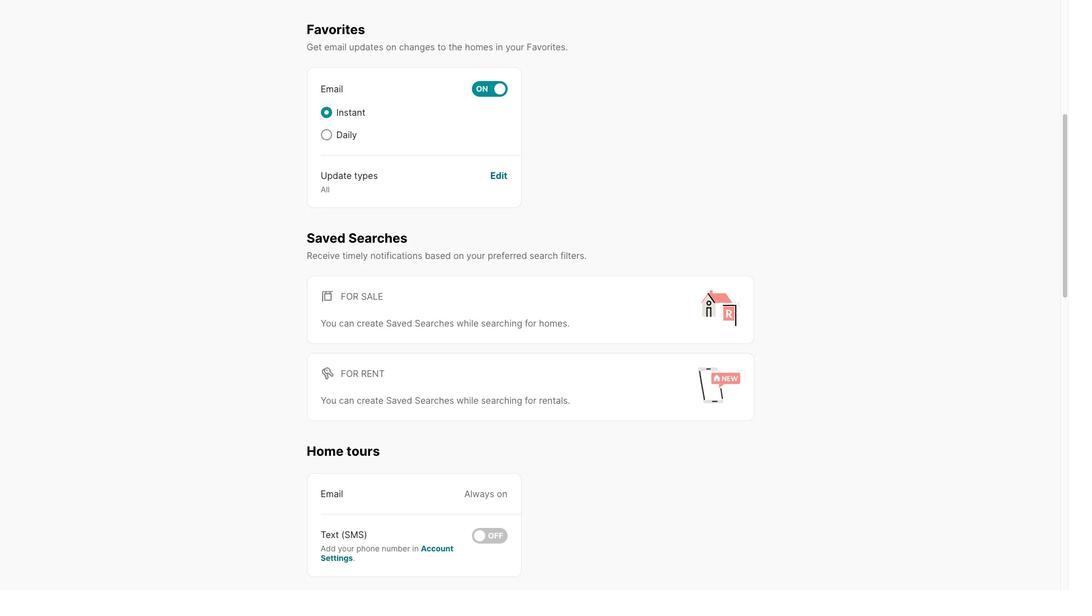 Task type: vqa. For each thing, say whether or not it's contained in the screenshot.
'tab list' containing Search
no



Task type: describe. For each thing, give the bounding box(es) containing it.
2 horizontal spatial on
[[497, 488, 508, 499]]

update
[[321, 170, 352, 181]]

the
[[449, 41, 463, 52]]

favorites.
[[527, 41, 568, 52]]

based
[[425, 250, 451, 261]]

number
[[382, 544, 410, 553]]

on inside saved searches receive timely notifications based on your preferred search filters.
[[454, 250, 464, 261]]

rent
[[361, 368, 385, 379]]

searches inside saved searches receive timely notifications based on your preferred search filters.
[[349, 230, 408, 246]]

account settings link
[[321, 544, 454, 563]]

search
[[530, 250, 558, 261]]

always
[[465, 488, 495, 499]]

searching for rentals
[[481, 395, 523, 406]]

Instant radio
[[321, 107, 332, 118]]

for for rentals
[[525, 395, 537, 406]]

homes for favorites
[[465, 41, 493, 52]]

home
[[307, 444, 344, 459]]

filters.
[[561, 250, 587, 261]]

while for homes
[[457, 318, 479, 329]]

for rent
[[341, 368, 385, 379]]

saved searches receive timely notifications based on your preferred search filters.
[[307, 230, 587, 261]]

you for you can create saved searches while searching for rentals .
[[321, 395, 337, 406]]

in inside favorites get email updates on changes to the homes in your favorites.
[[496, 41, 503, 52]]

all
[[321, 184, 330, 194]]

favorites
[[307, 22, 365, 37]]

receive
[[307, 250, 340, 261]]

searching for homes
[[481, 318, 523, 329]]

can for for rent
[[339, 395, 354, 406]]

2 email from the top
[[321, 488, 343, 499]]

saved inside saved searches receive timely notifications based on your preferred search filters.
[[307, 230, 346, 246]]

your inside favorites get email updates on changes to the homes in your favorites.
[[506, 41, 525, 52]]

your inside saved searches receive timely notifications based on your preferred search filters.
[[467, 250, 485, 261]]

. for rentals
[[568, 395, 571, 406]]

phone
[[357, 544, 380, 553]]

home tours
[[307, 444, 380, 459]]

settings
[[321, 553, 353, 563]]

searches for for sale
[[415, 318, 454, 329]]

can for for sale
[[339, 318, 354, 329]]

sale
[[361, 291, 383, 302]]

text (sms)
[[321, 529, 367, 540]]

on
[[476, 84, 488, 93]]

Daily radio
[[321, 129, 332, 140]]

always on
[[465, 488, 508, 499]]

you can create saved searches while searching for homes .
[[321, 318, 570, 329]]

for for homes
[[525, 318, 537, 329]]

preferred
[[488, 250, 527, 261]]

for sale
[[341, 291, 383, 302]]



Task type: locate. For each thing, give the bounding box(es) containing it.
1 vertical spatial searches
[[415, 318, 454, 329]]

0 vertical spatial on
[[386, 41, 397, 52]]

1 horizontal spatial in
[[496, 41, 503, 52]]

1 vertical spatial in
[[413, 544, 419, 553]]

add
[[321, 544, 336, 553]]

for left "sale"
[[341, 291, 359, 302]]

0 vertical spatial homes
[[465, 41, 493, 52]]

you for you can create saved searches while searching for homes .
[[321, 318, 337, 329]]

your up settings
[[338, 544, 354, 553]]

off
[[488, 531, 504, 540]]

2 create from the top
[[357, 395, 384, 406]]

email up text
[[321, 488, 343, 499]]

for for for rent
[[341, 368, 359, 379]]

update types all
[[321, 170, 378, 194]]

2 can from the top
[[339, 395, 354, 406]]

0 horizontal spatial in
[[413, 544, 419, 553]]

searches
[[349, 230, 408, 246], [415, 318, 454, 329], [415, 395, 454, 406]]

on right based
[[454, 250, 464, 261]]

for
[[341, 291, 359, 302], [341, 368, 359, 379]]

saved for for rent
[[386, 395, 412, 406]]

1 horizontal spatial on
[[454, 250, 464, 261]]

homes
[[465, 41, 493, 52], [539, 318, 568, 329]]

email
[[321, 83, 343, 94], [321, 488, 343, 499]]

notifications
[[371, 250, 423, 261]]

you
[[321, 318, 337, 329], [321, 395, 337, 406]]

on right updates
[[386, 41, 397, 52]]

create
[[357, 318, 384, 329], [357, 395, 384, 406]]

0 vertical spatial while
[[457, 318, 479, 329]]

instant
[[337, 107, 366, 118]]

0 vertical spatial your
[[506, 41, 525, 52]]

1 vertical spatial your
[[467, 250, 485, 261]]

in right the at the top of the page
[[496, 41, 503, 52]]

can
[[339, 318, 354, 329], [339, 395, 354, 406]]

rentals
[[539, 395, 568, 406]]

1 create from the top
[[357, 318, 384, 329]]

2 horizontal spatial your
[[506, 41, 525, 52]]

2 vertical spatial .
[[353, 553, 355, 563]]

1 email from the top
[[321, 83, 343, 94]]

add your phone number in
[[321, 544, 421, 553]]

homes for you
[[539, 318, 568, 329]]

can down for sale
[[339, 318, 354, 329]]

create for sale
[[357, 318, 384, 329]]

1 can from the top
[[339, 318, 354, 329]]

edit button
[[491, 169, 508, 194]]

your left favorites.
[[506, 41, 525, 52]]

in
[[496, 41, 503, 52], [413, 544, 419, 553]]

1 horizontal spatial your
[[467, 250, 485, 261]]

while
[[457, 318, 479, 329], [457, 395, 479, 406]]

2 vertical spatial saved
[[386, 395, 412, 406]]

1 for from the top
[[525, 318, 537, 329]]

1 vertical spatial searching
[[481, 395, 523, 406]]

1 vertical spatial for
[[341, 368, 359, 379]]

1 you from the top
[[321, 318, 337, 329]]

0 vertical spatial create
[[357, 318, 384, 329]]

on inside favorites get email updates on changes to the homes in your favorites.
[[386, 41, 397, 52]]

searches for for rent
[[415, 395, 454, 406]]

text
[[321, 529, 339, 540]]

email up instant option
[[321, 83, 343, 94]]

for for for sale
[[341, 291, 359, 302]]

tours
[[347, 444, 380, 459]]

create down "sale"
[[357, 318, 384, 329]]

2 for from the top
[[525, 395, 537, 406]]

0 vertical spatial you
[[321, 318, 337, 329]]

1 vertical spatial on
[[454, 250, 464, 261]]

.
[[568, 318, 570, 329], [568, 395, 571, 406], [353, 553, 355, 563]]

1 vertical spatial while
[[457, 395, 479, 406]]

2 searching from the top
[[481, 395, 523, 406]]

types
[[354, 170, 378, 181]]

you can create saved searches while searching for rentals .
[[321, 395, 571, 406]]

0 vertical spatial searches
[[349, 230, 408, 246]]

on right always
[[497, 488, 508, 499]]

0 vertical spatial in
[[496, 41, 503, 52]]

2 you from the top
[[321, 395, 337, 406]]

1 vertical spatial email
[[321, 488, 343, 499]]

0 vertical spatial saved
[[307, 230, 346, 246]]

account
[[421, 544, 454, 553]]

searching
[[481, 318, 523, 329], [481, 395, 523, 406]]

to
[[438, 41, 446, 52]]

saved
[[307, 230, 346, 246], [386, 318, 412, 329], [386, 395, 412, 406]]

. for homes
[[568, 318, 570, 329]]

1 horizontal spatial homes
[[539, 318, 568, 329]]

1 vertical spatial for
[[525, 395, 537, 406]]

saved for for sale
[[386, 318, 412, 329]]

on
[[386, 41, 397, 52], [454, 250, 464, 261], [497, 488, 508, 499]]

2 for from the top
[[341, 368, 359, 379]]

None checkbox
[[472, 528, 508, 544]]

1 vertical spatial can
[[339, 395, 354, 406]]

2 vertical spatial on
[[497, 488, 508, 499]]

1 while from the top
[[457, 318, 479, 329]]

in right number
[[413, 544, 419, 553]]

0 vertical spatial searching
[[481, 318, 523, 329]]

your
[[506, 41, 525, 52], [467, 250, 485, 261], [338, 544, 354, 553]]

your left preferred
[[467, 250, 485, 261]]

0 horizontal spatial your
[[338, 544, 354, 553]]

1 vertical spatial you
[[321, 395, 337, 406]]

2 while from the top
[[457, 395, 479, 406]]

2 vertical spatial searches
[[415, 395, 454, 406]]

1 vertical spatial saved
[[386, 318, 412, 329]]

0 vertical spatial .
[[568, 318, 570, 329]]

for left 'rent'
[[341, 368, 359, 379]]

account settings
[[321, 544, 454, 563]]

None checkbox
[[472, 81, 508, 97]]

can down for rent
[[339, 395, 354, 406]]

daily
[[337, 129, 357, 140]]

0 vertical spatial for
[[341, 291, 359, 302]]

get
[[307, 41, 322, 52]]

0 horizontal spatial on
[[386, 41, 397, 52]]

1 vertical spatial homes
[[539, 318, 568, 329]]

while for rentals
[[457, 395, 479, 406]]

homes inside favorites get email updates on changes to the homes in your favorites.
[[465, 41, 493, 52]]

0 horizontal spatial homes
[[465, 41, 493, 52]]

0 vertical spatial email
[[321, 83, 343, 94]]

updates
[[349, 41, 384, 52]]

timely
[[343, 250, 368, 261]]

0 vertical spatial can
[[339, 318, 354, 329]]

favorites get email updates on changes to the homes in your favorites.
[[307, 22, 568, 52]]

1 for from the top
[[341, 291, 359, 302]]

1 vertical spatial .
[[568, 395, 571, 406]]

(sms)
[[342, 529, 367, 540]]

for
[[525, 318, 537, 329], [525, 395, 537, 406]]

1 vertical spatial create
[[357, 395, 384, 406]]

2 vertical spatial your
[[338, 544, 354, 553]]

0 vertical spatial for
[[525, 318, 537, 329]]

create down 'rent'
[[357, 395, 384, 406]]

email
[[324, 41, 347, 52]]

edit
[[491, 170, 508, 181]]

changes
[[399, 41, 435, 52]]

1 searching from the top
[[481, 318, 523, 329]]

create for rent
[[357, 395, 384, 406]]



